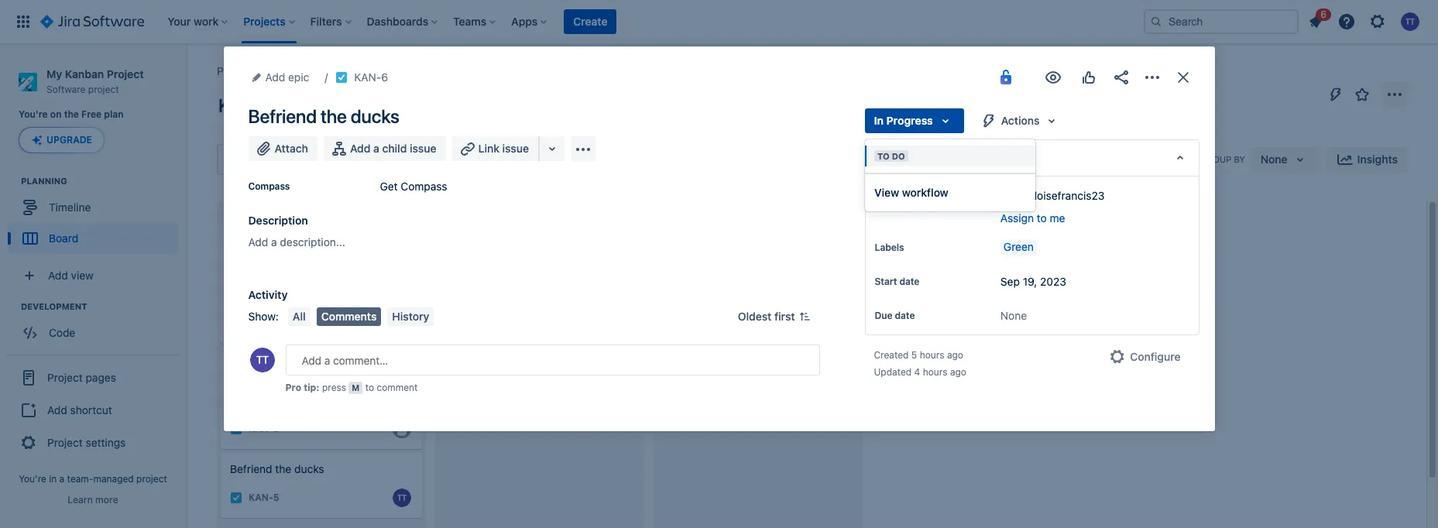 Task type: vqa. For each thing, say whether or not it's contained in the screenshot.
My Kanban Project link
yes



Task type: describe. For each thing, give the bounding box(es) containing it.
managed
[[93, 473, 134, 485]]

on
[[50, 109, 62, 120]]

date for none
[[895, 310, 915, 321]]

my for my kanban project
[[276, 64, 291, 77]]

workflow
[[902, 186, 949, 199]]

show:
[[248, 310, 279, 323]]

oct
[[343, 294, 361, 304]]

automations menu button icon image
[[1327, 85, 1345, 103]]

get compass
[[380, 180, 447, 193]]

kan-2 link
[[249, 317, 279, 330]]

1:
[[260, 252, 268, 265]]

start date
[[875, 276, 920, 287]]

assignee
[[875, 189, 916, 201]]

oldest first
[[738, 310, 795, 323]]

due date
[[875, 310, 915, 321]]

project inside my kanban project software project
[[88, 83, 119, 95]]

0 horizontal spatial the
[[64, 109, 79, 120]]

1 vertical spatial ago
[[950, 366, 967, 378]]

kan-3 link
[[249, 422, 279, 436]]

press
[[322, 382, 346, 393]]

create column image
[[875, 203, 894, 222]]

add right 2:
[[272, 357, 292, 370]]

me
[[1050, 211, 1065, 225]]

details
[[875, 151, 911, 164]]

0 horizontal spatial a
[[59, 473, 64, 485]]

4
[[914, 366, 920, 378]]

assign to me
[[1001, 211, 1065, 225]]

ducks inside dialog
[[351, 105, 399, 127]]

insights image
[[1336, 150, 1354, 169]]

task image for kan-5
[[230, 492, 242, 504]]

all button
[[288, 307, 310, 326]]

projects
[[217, 64, 258, 77]]

issue inside button
[[502, 142, 529, 155]]

add for add a child issue
[[350, 142, 371, 155]]

you're for you're in a team-managed project
[[19, 473, 46, 485]]

create banner
[[0, 0, 1438, 43]]

do inside befriend the ducks dialog
[[892, 151, 905, 161]]

learn more
[[68, 494, 118, 506]]

share image
[[1112, 68, 1130, 87]]

in progress button
[[865, 108, 964, 133]]

view workflow button
[[865, 174, 1036, 211]]

kan-5
[[249, 492, 279, 504]]

insights button
[[1326, 147, 1407, 172]]

5 for created
[[911, 349, 917, 361]]

a for child
[[373, 142, 379, 155]]

code
[[49, 326, 75, 339]]

create button
[[564, 9, 617, 34]]

project inside "link"
[[335, 64, 370, 77]]

my for my kanban project software project
[[46, 67, 62, 81]]

view
[[874, 186, 899, 199]]

5 for kan-
[[273, 492, 279, 504]]

1 vertical spatial to do
[[228, 212, 258, 224]]

add people image
[[381, 150, 400, 169]]

kan-5 link
[[249, 491, 279, 504]]

kan-3
[[249, 423, 279, 435]]

0 horizontal spatial to
[[365, 382, 374, 393]]

assign
[[1001, 211, 1034, 225]]

m
[[352, 383, 360, 393]]

configure
[[1130, 350, 1181, 363]]

vote options: no one has voted for this issue yet. image
[[1079, 68, 1098, 87]]

timeline
[[49, 201, 91, 214]]

get
[[380, 180, 398, 193]]

green
[[1004, 240, 1034, 253]]

child
[[382, 142, 407, 155]]

attach
[[275, 142, 308, 155]]

labels pin to top. only you can see pinned fields. image
[[907, 242, 920, 254]]

more
[[95, 494, 118, 506]]

plan
[[104, 109, 124, 120]]

timeline link
[[8, 192, 178, 223]]

close image
[[1174, 68, 1192, 87]]

board
[[49, 232, 78, 245]]

kan- for 3
[[249, 423, 273, 435]]

search image
[[1150, 15, 1163, 28]]

befriend the ducks dialog
[[223, 46, 1215, 431]]

due date pin to top. only you can see pinned fields. image
[[918, 310, 930, 322]]

add shortcut button
[[6, 395, 180, 426]]

eloisefrancis23
[[1028, 189, 1105, 202]]

1 vertical spatial to
[[228, 212, 241, 224]]

settings
[[86, 436, 126, 449]]

watch options: you are not watching this issue, 0 people watching image
[[1044, 68, 1062, 87]]

[task 1: add task summary]
[[230, 252, 368, 265]]

add a description...
[[248, 235, 345, 249]]

development group
[[8, 301, 185, 353]]

[task for [task 1: add task summary]
[[230, 252, 257, 265]]

in
[[49, 473, 57, 485]]

in
[[874, 114, 884, 127]]

assignee: terry turtle image
[[393, 489, 411, 507]]

2:
[[260, 357, 269, 370]]

task for 1:
[[294, 252, 315, 265]]

[task for [task 2: add task summary]
[[230, 357, 257, 370]]

kan-2
[[249, 318, 279, 329]]

2
[[273, 318, 279, 329]]

group by
[[1201, 154, 1245, 164]]

created 5 hours ago updated 4 hours ago
[[874, 349, 967, 378]]

software
[[46, 83, 86, 95]]

0 horizontal spatial ducks
[[294, 462, 324, 476]]

shortcut
[[70, 403, 112, 417]]

1 horizontal spatial compass
[[401, 180, 447, 193]]

summary] for [task 1: add task summary]
[[318, 252, 368, 265]]

create
[[573, 15, 608, 28]]

6 inside befriend the ducks dialog
[[381, 70, 388, 84]]

learn
[[68, 494, 93, 506]]

1 vertical spatial hours
[[923, 366, 948, 378]]

add right 1:
[[271, 252, 291, 265]]

task for 2:
[[295, 357, 316, 370]]

project settings link
[[6, 426, 180, 460]]

1 vertical spatial befriend the ducks
[[230, 462, 324, 476]]

tip:
[[304, 382, 320, 393]]

date for sep 19, 2023
[[899, 276, 920, 287]]

group
[[1201, 154, 1232, 164]]

3
[[273, 423, 279, 435]]

by
[[1234, 154, 1245, 164]]

learn more button
[[68, 494, 118, 507]]



Task type: locate. For each thing, give the bounding box(es) containing it.
my up software
[[46, 67, 62, 81]]

02
[[329, 399, 340, 409]]

0 vertical spatial ago
[[947, 349, 963, 361]]

do down in progress
[[892, 151, 905, 161]]

details element
[[865, 139, 1199, 177]]

add
[[350, 142, 371, 155], [248, 235, 268, 249], [271, 252, 291, 265], [272, 357, 292, 370], [47, 403, 67, 417]]

the right on
[[64, 109, 79, 120]]

actions button
[[970, 108, 1071, 133]]

development
[[21, 302, 87, 312]]

kanban inside "link"
[[294, 64, 332, 77]]

0 vertical spatial unassigned image
[[393, 314, 411, 333]]

issue right child
[[410, 142, 436, 155]]

ago
[[947, 349, 963, 361], [950, 366, 967, 378]]

0 vertical spatial 6
[[1321, 9, 1327, 20]]

you're for you're on the free plan
[[19, 109, 48, 120]]

add right terry turtle icon
[[350, 142, 371, 155]]

a right in
[[59, 473, 64, 485]]

compass right get
[[401, 180, 447, 193]]

kan- for 6
[[354, 70, 381, 84]]

to do up view
[[878, 151, 905, 161]]

0 horizontal spatial to do
[[228, 212, 258, 224]]

summary] up pro tip: press m to comment
[[319, 357, 369, 370]]

6
[[1321, 9, 1327, 20], [381, 70, 388, 84]]

26 oct
[[329, 294, 361, 304]]

1 vertical spatial befriend
[[230, 462, 272, 476]]

none
[[1001, 309, 1027, 322]]

0 vertical spatial date
[[899, 276, 920, 287]]

menu bar
[[285, 307, 437, 326]]

kanban for my kanban project
[[294, 64, 332, 77]]

star kan board image
[[1353, 85, 1372, 104]]

hours right 4
[[923, 366, 948, 378]]

you're left in
[[19, 473, 46, 485]]

kan-6 link
[[354, 68, 388, 87]]

0 vertical spatial to do
[[878, 151, 905, 161]]

unassigned image down comment
[[393, 420, 411, 438]]

0 vertical spatial befriend the ducks
[[248, 105, 399, 127]]

history
[[392, 310, 429, 323]]

1 vertical spatial do
[[244, 212, 258, 224]]

hours up 4
[[920, 349, 945, 361]]

0 vertical spatial task image
[[230, 423, 242, 435]]

actions
[[1001, 114, 1040, 127]]

nov
[[343, 399, 362, 409]]

5
[[911, 349, 917, 361], [273, 492, 279, 504]]

kanban for my kanban project software project
[[65, 67, 104, 81]]

insights
[[1357, 153, 1398, 166]]

planning
[[21, 176, 67, 186]]

1 issue from the left
[[410, 142, 436, 155]]

comments
[[321, 310, 377, 323]]

1 horizontal spatial a
[[271, 235, 277, 249]]

upgrade button
[[19, 128, 104, 153]]

[task
[[230, 252, 257, 265], [230, 357, 257, 370]]

1 horizontal spatial do
[[892, 151, 905, 161]]

befriend the ducks up kan-5
[[230, 462, 324, 476]]

newest first image
[[798, 311, 811, 323]]

2 you're from the top
[[19, 473, 46, 485]]

befriend up attach button
[[248, 105, 317, 127]]

labels
[[875, 242, 904, 253]]

a inside button
[[373, 142, 379, 155]]

the inside dialog
[[321, 105, 347, 127]]

0 horizontal spatial project
[[88, 83, 119, 95]]

the up terry turtle icon
[[321, 105, 347, 127]]

Search field
[[1144, 9, 1299, 34]]

1 vertical spatial [task
[[230, 357, 257, 370]]

the up kan-5
[[275, 462, 291, 476]]

1 unassigned image from the top
[[393, 314, 411, 333]]

to left description in the left of the page
[[228, 212, 241, 224]]

progress
[[886, 114, 933, 127]]

board link
[[8, 223, 178, 254]]

actions image
[[1143, 68, 1161, 87]]

0 vertical spatial you're
[[19, 109, 48, 120]]

add for add a description...
[[248, 235, 268, 249]]

5 inside the created 5 hours ago updated 4 hours ago
[[911, 349, 917, 361]]

my kanban project link
[[276, 62, 370, 81]]

0 vertical spatial ducks
[[351, 105, 399, 127]]

1 horizontal spatial 5
[[911, 349, 917, 361]]

ago right created on the bottom right of page
[[947, 349, 963, 361]]

2 issue from the left
[[502, 142, 529, 155]]

to inside befriend the ducks dialog
[[878, 151, 890, 161]]

2 vertical spatial a
[[59, 473, 64, 485]]

1 horizontal spatial 6
[[1321, 9, 1327, 20]]

kan board
[[218, 94, 306, 116]]

0 vertical spatial to
[[1037, 211, 1047, 225]]

[task left 1:
[[230, 252, 257, 265]]

1 horizontal spatial to
[[878, 151, 890, 161]]

all
[[293, 310, 306, 323]]

befriend
[[248, 105, 317, 127], [230, 462, 272, 476]]

add inside button
[[47, 403, 67, 417]]

to inside button
[[1037, 211, 1047, 225]]

issue inside button
[[410, 142, 436, 155]]

add up 1:
[[248, 235, 268, 249]]

2 horizontal spatial the
[[321, 105, 347, 127]]

view workflow
[[874, 186, 949, 199]]

primary element
[[9, 0, 1144, 43]]

befriend the ducks up terry turtle icon
[[248, 105, 399, 127]]

0 horizontal spatial issue
[[410, 142, 436, 155]]

2 task image from the top
[[230, 492, 242, 504]]

comment
[[377, 382, 418, 393]]

due
[[875, 310, 893, 321]]

Add a comment… field
[[285, 345, 820, 376]]

you're in a team-managed project
[[19, 473, 167, 485]]

date left due date pin to top. only you can see pinned fields. image
[[895, 310, 915, 321]]

1 horizontal spatial ducks
[[351, 105, 399, 127]]

1 vertical spatial you're
[[19, 473, 46, 485]]

my kanban project
[[276, 64, 370, 77]]

kan- for 2
[[249, 318, 273, 329]]

0 horizontal spatial to
[[228, 212, 241, 224]]

my inside "link"
[[276, 64, 291, 77]]

0 vertical spatial to
[[878, 151, 890, 161]]

0 vertical spatial a
[[373, 142, 379, 155]]

date
[[899, 276, 920, 287], [895, 310, 915, 321]]

description...
[[280, 235, 345, 249]]

to do element
[[228, 212, 270, 224]]

to do up add a description...
[[228, 212, 258, 224]]

2023
[[1040, 275, 1066, 288]]

green link
[[1001, 240, 1037, 256]]

kan-6
[[354, 70, 388, 84]]

1 horizontal spatial to
[[1037, 211, 1047, 225]]

1 vertical spatial 5
[[273, 492, 279, 504]]

2 horizontal spatial a
[[373, 142, 379, 155]]

my
[[276, 64, 291, 77], [46, 67, 62, 81]]

task
[[294, 252, 315, 265], [295, 357, 316, 370]]

add for add shortcut
[[47, 403, 67, 417]]

0 horizontal spatial my
[[46, 67, 62, 81]]

1 vertical spatial summary]
[[319, 357, 369, 370]]

0 vertical spatial summary]
[[318, 252, 368, 265]]

a for description...
[[271, 235, 277, 249]]

6 inside the create banner
[[1321, 9, 1327, 20]]

02 nov
[[329, 399, 362, 409]]

1 vertical spatial to
[[365, 382, 374, 393]]

add inside button
[[350, 142, 371, 155]]

planning group
[[8, 175, 185, 259]]

1 [task from the top
[[230, 252, 257, 265]]

attach button
[[248, 136, 318, 161]]

summary] for [task 2: add task summary]
[[319, 357, 369, 370]]

Search this board text field
[[218, 146, 290, 173]]

1 vertical spatial task
[[295, 357, 316, 370]]

1 horizontal spatial to do
[[878, 151, 905, 161]]

compass down the search this board text box
[[248, 180, 290, 192]]

to do
[[878, 151, 905, 161], [228, 212, 258, 224]]

1 vertical spatial date
[[895, 310, 915, 321]]

configure link
[[1099, 345, 1190, 369]]

summary] down description...
[[318, 252, 368, 265]]

0 vertical spatial hours
[[920, 349, 945, 361]]

1 task image from the top
[[230, 423, 242, 435]]

26
[[329, 294, 340, 304]]

2 unassigned image from the top
[[393, 420, 411, 438]]

oldest first button
[[729, 307, 820, 326]]

my inside my kanban project software project
[[46, 67, 62, 81]]

5 up 4
[[911, 349, 917, 361]]

link issue
[[478, 142, 529, 155]]

0 horizontal spatial 6
[[381, 70, 388, 84]]

oldest
[[738, 310, 772, 323]]

to left me
[[1037, 211, 1047, 225]]

activity
[[248, 288, 288, 301]]

summary]
[[318, 252, 368, 265], [319, 357, 369, 370]]

unassigned image for [task 2: add task summary]
[[393, 420, 411, 438]]

task image left kan-5 link
[[230, 492, 242, 504]]

a down description in the left of the page
[[271, 235, 277, 249]]

eloisefrancis23 image
[[345, 147, 370, 172]]

1 vertical spatial unassigned image
[[393, 420, 411, 438]]

unassigned image
[[393, 314, 411, 333], [393, 420, 411, 438]]

task image for kan-3
[[230, 423, 242, 435]]

do up add a description...
[[244, 212, 258, 224]]

project inside my kanban project software project
[[107, 67, 144, 81]]

menu bar inside befriend the ducks dialog
[[285, 307, 437, 326]]

pages
[[86, 371, 116, 384]]

1 vertical spatial task image
[[230, 492, 242, 504]]

to right m
[[365, 382, 374, 393]]

team-
[[67, 473, 93, 485]]

created
[[874, 349, 909, 361]]

task image left kan-3 link
[[230, 423, 242, 435]]

0 vertical spatial befriend
[[248, 105, 317, 127]]

do
[[892, 151, 905, 161], [244, 212, 258, 224]]

kanban up software
[[65, 67, 104, 81]]

1 horizontal spatial project
[[136, 473, 167, 485]]

kan- inside befriend the ducks dialog
[[354, 70, 381, 84]]

0 horizontal spatial kanban
[[65, 67, 104, 81]]

kanban
[[294, 64, 332, 77], [65, 67, 104, 81]]

profile image of terry turtle image
[[250, 348, 275, 373]]

1 you're from the top
[[19, 109, 48, 120]]

1 vertical spatial project
[[136, 473, 167, 485]]

issue right link
[[502, 142, 529, 155]]

[task left 2:
[[230, 357, 257, 370]]

in progress
[[874, 114, 933, 127]]

kanban inside my kanban project software project
[[65, 67, 104, 81]]

my up "board"
[[276, 64, 291, 77]]

2 [task from the top
[[230, 357, 257, 370]]

1 vertical spatial 6
[[381, 70, 388, 84]]

you're left on
[[19, 109, 48, 120]]

task image
[[230, 423, 242, 435], [230, 492, 242, 504]]

0 vertical spatial task
[[294, 252, 315, 265]]

sep
[[1001, 275, 1020, 288]]

0 horizontal spatial compass
[[248, 180, 290, 192]]

first
[[774, 310, 795, 323]]

board
[[259, 94, 306, 116]]

menu bar containing all
[[285, 307, 437, 326]]

1 vertical spatial a
[[271, 235, 277, 249]]

comments button
[[317, 307, 381, 326]]

26 october 2023 image
[[317, 293, 329, 305], [317, 293, 329, 305]]

terry turtle image
[[322, 147, 347, 172]]

code link
[[8, 318, 178, 349]]

0 vertical spatial 5
[[911, 349, 917, 361]]

to down in
[[878, 151, 890, 161]]

a left add people image
[[373, 142, 379, 155]]

project right managed
[[136, 473, 167, 485]]

to
[[1037, 211, 1047, 225], [365, 382, 374, 393]]

task down add a description...
[[294, 252, 315, 265]]

unassigned image for [task 1: add task summary]
[[393, 314, 411, 333]]

1 horizontal spatial issue
[[502, 142, 529, 155]]

date right start
[[899, 276, 920, 287]]

ago right 4
[[950, 366, 967, 378]]

1 horizontal spatial the
[[275, 462, 291, 476]]

project
[[88, 83, 119, 95], [136, 473, 167, 485]]

add left the shortcut
[[47, 403, 67, 417]]

0 vertical spatial project
[[88, 83, 119, 95]]

project up plan
[[88, 83, 119, 95]]

19,
[[1023, 275, 1037, 288]]

5 down 3
[[273, 492, 279, 504]]

link issue button
[[452, 136, 540, 161]]

befriend inside dialog
[[248, 105, 317, 127]]

unassigned image right comments button
[[393, 314, 411, 333]]

0 horizontal spatial 5
[[273, 492, 279, 504]]

1 vertical spatial ducks
[[294, 462, 324, 476]]

task up 'tip:'
[[295, 357, 316, 370]]

1 horizontal spatial kanban
[[294, 64, 332, 77]]

group containing project pages
[[6, 355, 180, 465]]

my kanban project software project
[[46, 67, 144, 95]]

project pages link
[[6, 361, 180, 395]]

add a child issue
[[350, 142, 436, 155]]

kan- for 5
[[249, 492, 273, 504]]

jira software image
[[40, 12, 144, 31], [40, 12, 144, 31]]

0 horizontal spatial do
[[244, 212, 258, 224]]

start
[[875, 276, 897, 287]]

1 horizontal spatial my
[[276, 64, 291, 77]]

issue
[[410, 142, 436, 155], [502, 142, 529, 155]]

to do inside befriend the ducks dialog
[[878, 151, 905, 161]]

kanban up "board"
[[294, 64, 332, 77]]

group
[[6, 355, 180, 465]]

befriend the ducks inside befriend the ducks dialog
[[248, 105, 399, 127]]

you're
[[19, 109, 48, 120], [19, 473, 46, 485]]

description
[[248, 214, 308, 227]]

add shortcut
[[47, 403, 112, 417]]

0 vertical spatial [task
[[230, 252, 257, 265]]

befriend up kan-5
[[230, 462, 272, 476]]

history button
[[388, 307, 434, 326]]

0 vertical spatial do
[[892, 151, 905, 161]]



